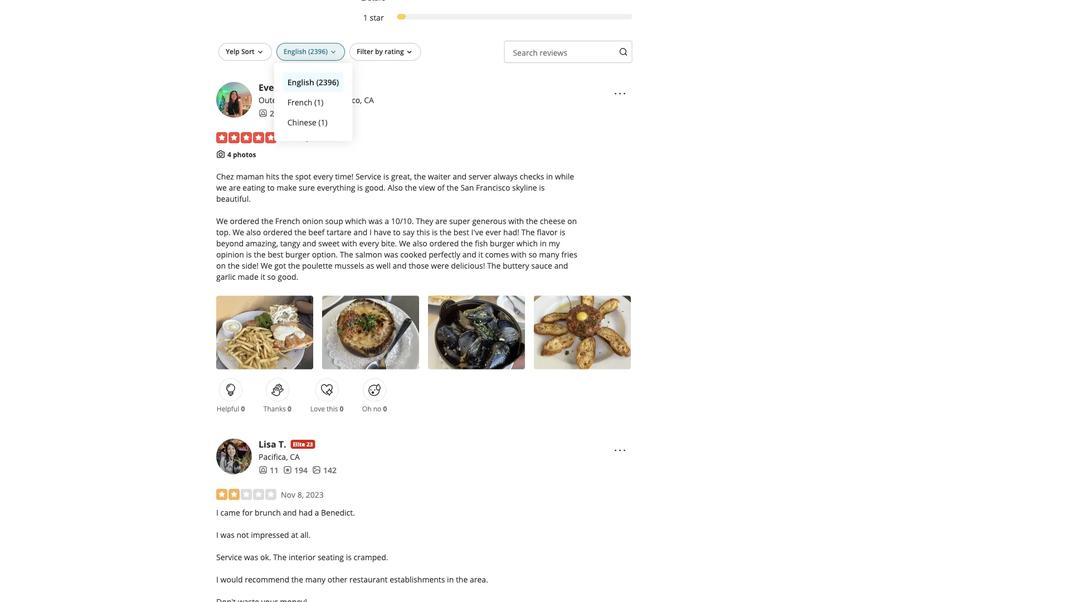 Task type: describe. For each thing, give the bounding box(es) containing it.
194
[[294, 465, 308, 475]]

super
[[449, 216, 470, 226]]

for
[[242, 507, 253, 518]]

many inside we ordered the french onion soup which was a 10/10. they are super generous with the cheese on top. we also ordered the beef tartare and i have to say this is the best i've ever had! the flavor is beyond amazing, tangy and sweet with every bite. we also ordered the fish burger which in my opinion is the best burger option. the salmon was cooked perfectly and it comes with so many fries on the side! we got the poulette mussels as well and those were delicious! the buttery sauce and garlic made it so good.
[[539, 249, 560, 260]]

tangy
[[280, 238, 300, 249]]

fries
[[562, 249, 578, 260]]

love this 0
[[310, 404, 344, 413]]

server
[[469, 171, 492, 182]]

l.
[[301, 81, 309, 93]]

the right had!
[[522, 227, 535, 237]]

sauce
[[532, 260, 552, 271]]

0 vertical spatial with
[[509, 216, 524, 226]]

filter by rating
[[357, 47, 404, 56]]

the up flavor
[[526, 216, 538, 226]]

nov 8, 2023
[[281, 489, 324, 500]]

reviews element for lisa t.
[[283, 464, 308, 476]]

was up have
[[369, 216, 383, 226]]

english for english (2396) dropdown button
[[284, 47, 307, 56]]

by
[[375, 47, 383, 56]]

photo of evelynne l. image
[[216, 82, 252, 118]]

thanks 0
[[264, 404, 292, 413]]

love
[[310, 404, 325, 413]]

english (2396) button
[[283, 72, 344, 92]]

we up top.
[[216, 216, 228, 226]]

chez maman hits the spot every time! service is great, the waiter and server always checks in while we are eating to make sure everything is good. also the view of the san francisco skyline is beautiful.
[[216, 171, 574, 204]]

filter
[[357, 47, 374, 56]]

4 photos
[[228, 150, 256, 159]]

16 chevron down v2 image
[[329, 48, 338, 57]]

23
[[307, 440, 313, 448]]

the right the 'of'
[[447, 182, 459, 193]]

filter reviews by 1 star rating element
[[350, 12, 633, 23]]

mussels
[[335, 260, 364, 271]]

16 friends v2 image for evelynne l.
[[259, 109, 268, 118]]

was left not
[[221, 529, 235, 540]]

beyond
[[216, 238, 244, 249]]

and right well
[[393, 260, 407, 271]]

0 horizontal spatial ordered
[[230, 216, 259, 226]]

good. inside the chez maman hits the spot every time! service is great, the waiter and server always checks in while we are eating to make sure everything is good. also the view of the san francisco skyline is beautiful.
[[365, 182, 386, 193]]

had
[[299, 507, 313, 518]]

(2396) for english (2396) dropdown button
[[308, 47, 328, 56]]

of
[[437, 182, 445, 193]]

generous
[[472, 216, 507, 226]]

1 horizontal spatial it
[[479, 249, 483, 260]]

yelp
[[226, 47, 240, 56]]

1 vertical spatial many
[[305, 574, 326, 585]]

the up the view
[[414, 171, 426, 182]]

outer
[[259, 94, 280, 105]]

search image
[[619, 47, 628, 56]]

2 horizontal spatial ordered
[[430, 238, 459, 249]]

and inside the chez maman hits the spot every time! service is great, the waiter and server always checks in while we are eating to make sure everything is good. also the view of the san francisco skyline is beautiful.
[[453, 171, 467, 182]]

the up make
[[281, 171, 293, 182]]

(0 reactions) element for oh no 0
[[383, 404, 387, 413]]

t.
[[279, 438, 286, 450]]

i for i was not impressed at all.
[[216, 529, 219, 540]]

the down great,
[[405, 182, 417, 193]]

is down they
[[432, 227, 438, 237]]

2023 for lisa t.
[[306, 489, 324, 500]]

spot
[[295, 171, 311, 182]]

search
[[513, 47, 538, 58]]

buttery
[[503, 260, 530, 271]]

10,
[[298, 132, 308, 143]]

benedict.
[[321, 507, 355, 518]]

is down checks
[[539, 182, 545, 193]]

2 vertical spatial in
[[447, 574, 454, 585]]

and up delicious!
[[463, 249, 477, 260]]

is up side!
[[246, 249, 252, 260]]

lisa t.
[[259, 438, 286, 450]]

0 horizontal spatial on
[[216, 260, 226, 271]]

yelp sort button
[[219, 43, 272, 61]]

is up 'also' in the left of the page
[[384, 171, 389, 182]]

we down 'say'
[[399, 238, 411, 249]]

rating
[[385, 47, 404, 56]]

san inside evelynne l. outer sunset, san francisco, ca
[[311, 94, 324, 105]]

salmon
[[355, 249, 382, 260]]

helpful
[[217, 404, 239, 413]]

ok.
[[260, 552, 271, 562]]

was left ok.
[[244, 552, 258, 562]]

(2396) for english (2396) button
[[316, 77, 339, 87]]

good. inside we ordered the french onion soup which was a 10/10. they are super generous with the cheese on top. we also ordered the beef tartare and i have to say this is the best i've ever had! the flavor is beyond amazing, tangy and sweet with every bite. we also ordered the fish burger which in my opinion is the best burger option. the salmon was cooked perfectly and it comes with so many fries on the side! we got the poulette mussels as well and those were delicious! the buttery sauce and garlic made it so good.
[[278, 271, 298, 282]]

1
[[363, 12, 368, 23]]

always
[[494, 171, 518, 182]]

side!
[[242, 260, 259, 271]]

and down beef
[[302, 238, 316, 249]]

sunset,
[[282, 94, 309, 105]]

garlic
[[216, 271, 236, 282]]

photos
[[233, 150, 256, 159]]

time!
[[335, 171, 354, 182]]

(1) for chinese (1)
[[319, 117, 328, 127]]

amazing,
[[246, 238, 278, 249]]

the left fish
[[461, 238, 473, 249]]

cramped.
[[354, 552, 388, 562]]

interior
[[289, 552, 316, 562]]

16 photos v2 image
[[312, 466, 321, 475]]

i inside we ordered the french onion soup which was a 10/10. they are super generous with the cheese on top. we also ordered the beef tartare and i have to say this is the best i've ever had! the flavor is beyond amazing, tangy and sweet with every bite. we also ordered the fish burger which in my opinion is the best burger option. the salmon was cooked perfectly and it comes with so many fries on the side! we got the poulette mussels as well and those were delicious! the buttery sauce and garlic made it so good.
[[370, 227, 372, 237]]

was down bite.
[[384, 249, 398, 260]]

menu image for evelynne l.
[[614, 87, 627, 100]]

beautiful.
[[216, 193, 251, 204]]

make
[[277, 182, 297, 193]]

i for i would recommend the many other restaurant establishments in the area.
[[216, 574, 219, 585]]

nov 10, 2023
[[281, 132, 328, 143]]

a inside we ordered the french onion soup which was a 10/10. they are super generous with the cheese on top. we also ordered the beef tartare and i have to say this is the best i've ever had! the flavor is beyond amazing, tangy and sweet with every bite. we also ordered the fish burger which in my opinion is the best burger option. the salmon was cooked perfectly and it comes with so many fries on the side! we got the poulette mussels as well and those were delicious! the buttery sauce and garlic made it so good.
[[385, 216, 389, 226]]

service was ok. the interior seating is cramped.
[[216, 552, 388, 562]]

i came for brunch and had a benedict.
[[216, 507, 355, 518]]

got
[[274, 260, 286, 271]]

the left area.
[[456, 574, 468, 585]]

1 0 from the left
[[241, 404, 245, 413]]

onion
[[302, 216, 323, 226]]

the down amazing,
[[254, 249, 266, 260]]

comes
[[485, 249, 509, 260]]

poulette
[[302, 260, 333, 271]]

are inside the chez maman hits the spot every time! service is great, the waiter and server always checks in while we are eating to make sure everything is good. also the view of the san francisco skyline is beautiful.
[[229, 182, 241, 193]]

142
[[323, 465, 337, 475]]

0 vertical spatial best
[[454, 227, 469, 237]]

the down interior
[[291, 574, 303, 585]]

in inside we ordered the french onion soup which was a 10/10. they are super generous with the cheese on top. we also ordered the beef tartare and i have to say this is the best i've ever had! the flavor is beyond amazing, tangy and sweet with every bite. we also ordered the fish burger which in my opinion is the best burger option. the salmon was cooked perfectly and it comes with so many fries on the side! we got the poulette mussels as well and those were delicious! the buttery sauce and garlic made it so good.
[[540, 238, 547, 249]]

0 vertical spatial which
[[345, 216, 367, 226]]

sort
[[241, 47, 255, 56]]

eating
[[243, 182, 265, 193]]

all.
[[300, 529, 311, 540]]

2 star rating image
[[216, 489, 277, 500]]

the down opinion on the left top of page
[[228, 260, 240, 271]]

have
[[374, 227, 391, 237]]

came
[[221, 507, 240, 518]]

francisco,
[[326, 94, 362, 105]]

service inside the chez maman hits the spot every time! service is great, the waiter and server always checks in while we are eating to make sure everything is good. also the view of the san francisco skyline is beautiful.
[[356, 171, 382, 182]]

great,
[[391, 171, 412, 182]]

chinese (1) button
[[283, 112, 344, 132]]

yelp sort
[[226, 47, 255, 56]]

the up tangy
[[295, 227, 307, 237]]

cooked
[[400, 249, 427, 260]]

we up the beyond
[[233, 227, 244, 237]]

to inside the chez maman hits the spot every time! service is great, the waiter and server always checks in while we are eating to make sure everything is good. also the view of the san francisco skyline is beautiful.
[[267, 182, 275, 193]]

16 chevron down v2 image for filter by rating
[[405, 48, 414, 57]]

4 photos link
[[228, 150, 256, 159]]

those
[[409, 260, 429, 271]]

are inside we ordered the french onion soup which was a 10/10. they are super generous with the cheese on top. we also ordered the beef tartare and i have to say this is the best i've ever had! the flavor is beyond amazing, tangy and sweet with every bite. we also ordered the fish burger which in my opinion is the best burger option. the salmon was cooked perfectly and it comes with so many fries on the side! we got the poulette mussels as well and those were delicious! the buttery sauce and garlic made it so good.
[[436, 216, 447, 226]]

every inside the chez maman hits the spot every time! service is great, the waiter and server always checks in while we are eating to make sure everything is good. also the view of the san francisco skyline is beautiful.
[[313, 171, 333, 182]]

opinion
[[216, 249, 244, 260]]

star
[[370, 12, 384, 23]]

they
[[416, 216, 434, 226]]

chinese (1)
[[288, 117, 328, 127]]



Task type: vqa. For each thing, say whether or not it's contained in the screenshot.
the left san
yes



Task type: locate. For each thing, give the bounding box(es) containing it.
to left 'say'
[[393, 227, 401, 237]]

1 horizontal spatial every
[[359, 238, 379, 249]]

it down fish
[[479, 249, 483, 260]]

this right love
[[327, 404, 338, 413]]

0 vertical spatial english
[[284, 47, 307, 56]]

1 nov from the top
[[281, 132, 296, 143]]

4 0 from the left
[[383, 404, 387, 413]]

0 vertical spatial english (2396)
[[284, 47, 328, 56]]

say
[[403, 227, 415, 237]]

so
[[529, 249, 537, 260], [267, 271, 276, 282]]

1 vertical spatial 2023
[[306, 489, 324, 500]]

2 0 from the left
[[288, 404, 292, 413]]

san inside the chez maman hits the spot every time! service is great, the waiter and server always checks in while we are eating to make sure everything is good. also the view of the san francisco skyline is beautiful.
[[461, 182, 474, 193]]

the up mussels
[[340, 249, 353, 260]]

1 vertical spatial on
[[216, 260, 226, 271]]

0 vertical spatial on
[[568, 216, 577, 226]]

i was not impressed at all.
[[216, 529, 311, 540]]

the down comes
[[487, 260, 501, 271]]

every
[[313, 171, 333, 182], [359, 238, 379, 249]]

reviews element
[[288, 108, 308, 119], [283, 464, 308, 476]]

1 vertical spatial san
[[461, 182, 474, 193]]

french down l.
[[288, 97, 312, 107]]

was
[[369, 216, 383, 226], [384, 249, 398, 260], [221, 529, 235, 540], [244, 552, 258, 562]]

no
[[373, 404, 382, 413]]

made
[[238, 271, 259, 282]]

0 horizontal spatial many
[[305, 574, 326, 585]]

french up tangy
[[275, 216, 300, 226]]

2 16 friends v2 image from the top
[[259, 466, 268, 475]]

ordered up top.
[[230, 216, 259, 226]]

1 vertical spatial burger
[[285, 249, 310, 260]]

2 friends element from the top
[[259, 464, 279, 476]]

16 chevron down v2 image right sort at the top left of the page
[[256, 48, 265, 57]]

1 horizontal spatial are
[[436, 216, 447, 226]]

2 menu image from the top
[[614, 444, 627, 457]]

(0 reactions) element for thanks 0
[[288, 404, 292, 413]]

3 (0 reactions) element from the left
[[340, 404, 344, 413]]

to
[[267, 182, 275, 193], [393, 227, 401, 237]]

1 vertical spatial 16 friends v2 image
[[259, 466, 268, 475]]

english up english (2396) button
[[284, 47, 307, 56]]

1 horizontal spatial ordered
[[263, 227, 293, 237]]

the
[[281, 171, 293, 182], [414, 171, 426, 182], [405, 182, 417, 193], [447, 182, 459, 193], [261, 216, 273, 226], [526, 216, 538, 226], [295, 227, 307, 237], [440, 227, 452, 237], [461, 238, 473, 249], [254, 249, 266, 260], [228, 260, 240, 271], [288, 260, 300, 271], [291, 574, 303, 585], [456, 574, 468, 585]]

(0 reactions) element
[[241, 404, 245, 413], [288, 404, 292, 413], [340, 404, 344, 413], [383, 404, 387, 413]]

(1) for french (1)
[[315, 97, 324, 107]]

also
[[388, 182, 403, 193]]

this
[[417, 227, 430, 237], [327, 404, 338, 413]]

1 horizontal spatial also
[[413, 238, 428, 249]]

francisco
[[476, 182, 510, 193]]

the up amazing,
[[261, 216, 273, 226]]

french (1)
[[288, 97, 324, 107]]

it right made
[[261, 271, 265, 282]]

are up beautiful.
[[229, 182, 241, 193]]

(0 reactions) element right the thanks
[[288, 404, 292, 413]]

1 vertical spatial best
[[268, 249, 283, 260]]

i left would
[[216, 574, 219, 585]]

evelynne l. link
[[259, 81, 309, 93]]

french inside button
[[288, 97, 312, 107]]

i left came
[[216, 507, 219, 518]]

in
[[546, 171, 553, 182], [540, 238, 547, 249], [447, 574, 454, 585]]

(2396) inside button
[[316, 77, 339, 87]]

1 vertical spatial to
[[393, 227, 401, 237]]

0 vertical spatial san
[[311, 94, 324, 105]]

0 horizontal spatial service
[[216, 552, 242, 562]]

flavor
[[537, 227, 558, 237]]

0 vertical spatial ordered
[[230, 216, 259, 226]]

2023 right 8,
[[306, 489, 324, 500]]

nov left 8,
[[281, 489, 296, 500]]

11
[[270, 465, 279, 475]]

elite
[[293, 440, 305, 448]]

service right time!
[[356, 171, 382, 182]]

english inside dropdown button
[[284, 47, 307, 56]]

oh no 0
[[362, 404, 387, 413]]

0 vertical spatial also
[[246, 227, 261, 237]]

0 vertical spatial to
[[267, 182, 275, 193]]

1 vertical spatial english
[[288, 77, 314, 87]]

1 vertical spatial so
[[267, 271, 276, 282]]

0 horizontal spatial good.
[[278, 271, 298, 282]]

is right seating
[[346, 552, 352, 562]]

we left got
[[261, 260, 272, 271]]

0 vertical spatial many
[[539, 249, 560, 260]]

burger up comes
[[490, 238, 515, 249]]

1 horizontal spatial which
[[517, 238, 538, 249]]

5 star rating image
[[216, 132, 277, 143]]

menu image for lisa t.
[[614, 444, 627, 457]]

helpful 0
[[217, 404, 245, 413]]

chinese
[[288, 117, 317, 127]]

top.
[[216, 227, 231, 237]]

in left my
[[540, 238, 547, 249]]

1 horizontal spatial a
[[385, 216, 389, 226]]

establishments
[[390, 574, 445, 585]]

best down super
[[454, 227, 469, 237]]

1 vertical spatial friends element
[[259, 464, 279, 476]]

1 16 friends v2 image from the top
[[259, 109, 268, 118]]

as
[[366, 260, 374, 271]]

san down server
[[461, 182, 474, 193]]

0 vertical spatial are
[[229, 182, 241, 193]]

0 horizontal spatial 16 chevron down v2 image
[[256, 48, 265, 57]]

2 16 chevron down v2 image from the left
[[405, 48, 414, 57]]

1 vertical spatial good.
[[278, 271, 298, 282]]

this down they
[[417, 227, 430, 237]]

which down had!
[[517, 238, 538, 249]]

0 vertical spatial burger
[[490, 238, 515, 249]]

elite 23 pacifica, ca
[[259, 440, 313, 462]]

to inside we ordered the french onion soup which was a 10/10. they are super generous with the cheese on top. we also ordered the beef tartare and i have to say this is the best i've ever had! the flavor is beyond amazing, tangy and sweet with every bite. we also ordered the fish burger which in my opinion is the best burger option. the salmon was cooked perfectly and it comes with so many fries on the side! we got the poulette mussels as well and those were delicious! the buttery sauce and garlic made it so good.
[[393, 227, 401, 237]]

english (2396) inside dropdown button
[[284, 47, 328, 56]]

nov for evelynne l.
[[281, 132, 296, 143]]

sure
[[299, 182, 315, 193]]

16 friends v2 image left 276 at the left of the page
[[259, 109, 268, 118]]

many left other
[[305, 574, 326, 585]]

a right had
[[315, 507, 319, 518]]

0 right love
[[340, 404, 344, 413]]

1 star
[[363, 12, 384, 23]]

pacifica,
[[259, 451, 288, 462]]

at
[[291, 529, 298, 540]]

ordered up tangy
[[263, 227, 293, 237]]

many
[[539, 249, 560, 260], [305, 574, 326, 585]]

0 vertical spatial this
[[417, 227, 430, 237]]

menu image
[[614, 87, 627, 100], [614, 444, 627, 457]]

in left area.
[[447, 574, 454, 585]]

so down got
[[267, 271, 276, 282]]

english for english (2396) button
[[288, 77, 314, 87]]

0 vertical spatial reviews element
[[288, 108, 308, 119]]

1 vertical spatial (1)
[[319, 117, 328, 127]]

this inside we ordered the french onion soup which was a 10/10. they are super generous with the cheese on top. we also ordered the beef tartare and i have to say this is the best i've ever had! the flavor is beyond amazing, tangy and sweet with every bite. we also ordered the fish burger which in my opinion is the best burger option. the salmon was cooked perfectly and it comes with so many fries on the side! we got the poulette mussels as well and those were delicious! the buttery sauce and garlic made it so good.
[[417, 227, 430, 237]]

2023 right 10,
[[310, 132, 328, 143]]

and left had
[[283, 507, 297, 518]]

a up have
[[385, 216, 389, 226]]

nov left 10,
[[281, 132, 296, 143]]

ordered
[[230, 216, 259, 226], [263, 227, 293, 237], [430, 238, 459, 249]]

0 horizontal spatial san
[[311, 94, 324, 105]]

0 vertical spatial nov
[[281, 132, 296, 143]]

1 vertical spatial (2396)
[[316, 77, 339, 87]]

2 vertical spatial with
[[511, 249, 527, 260]]

16 friends v2 image
[[259, 109, 268, 118], [259, 466, 268, 475]]

16 chevron down v2 image
[[256, 48, 265, 57], [405, 48, 414, 57]]

nov
[[281, 132, 296, 143], [281, 489, 296, 500]]

0 vertical spatial so
[[529, 249, 537, 260]]

oh
[[362, 404, 372, 413]]

good. down got
[[278, 271, 298, 282]]

is up my
[[560, 227, 566, 237]]

1 horizontal spatial san
[[461, 182, 474, 193]]

french
[[288, 97, 312, 107], [275, 216, 300, 226]]

(1)
[[315, 97, 324, 107], [319, 117, 328, 127]]

area.
[[470, 574, 488, 585]]

and down fries
[[555, 260, 568, 271]]

0 vertical spatial a
[[385, 216, 389, 226]]

burger
[[490, 238, 515, 249], [285, 249, 310, 260]]

1 vertical spatial english (2396)
[[288, 77, 339, 87]]

0 vertical spatial it
[[479, 249, 483, 260]]

1 vertical spatial menu image
[[614, 444, 627, 457]]

0 vertical spatial (2396)
[[308, 47, 328, 56]]

0 horizontal spatial so
[[267, 271, 276, 282]]

2023 for evelynne l.
[[310, 132, 328, 143]]

16 friends v2 image for lisa t.
[[259, 466, 268, 475]]

friends element for evelynne l.
[[259, 108, 283, 119]]

16 review v2 image
[[283, 466, 292, 475]]

1 horizontal spatial on
[[568, 216, 577, 226]]

(0 reactions) element right no
[[383, 404, 387, 413]]

service up would
[[216, 552, 242, 562]]

best
[[454, 227, 469, 237], [268, 249, 283, 260]]

ca inside elite 23 pacifica, ca
[[290, 451, 300, 462]]

0 horizontal spatial which
[[345, 216, 367, 226]]

  text field
[[504, 41, 633, 63]]

0 horizontal spatial this
[[327, 404, 338, 413]]

which up tartare
[[345, 216, 367, 226]]

1 vertical spatial reviews element
[[283, 464, 308, 476]]

filter by rating button
[[350, 43, 421, 61]]

impressed
[[251, 529, 289, 540]]

1 vertical spatial french
[[275, 216, 300, 226]]

1 vertical spatial ca
[[290, 451, 300, 462]]

2 vertical spatial ordered
[[430, 238, 459, 249]]

option.
[[312, 249, 338, 260]]

0 right the thanks
[[288, 404, 292, 413]]

photo of lisa t. image
[[216, 439, 252, 474]]

reviews element containing 194
[[283, 464, 308, 476]]

elite 23 link
[[291, 440, 315, 449]]

the right ok.
[[273, 552, 287, 562]]

1 vertical spatial nov
[[281, 489, 296, 500]]

with down tartare
[[342, 238, 357, 249]]

everything
[[317, 182, 355, 193]]

(0 reactions) element right "helpful"
[[241, 404, 245, 413]]

view
[[419, 182, 435, 193]]

with up buttery
[[511, 249, 527, 260]]

2 nov from the top
[[281, 489, 296, 500]]

(2396) inside dropdown button
[[308, 47, 328, 56]]

friends element containing 276
[[259, 108, 283, 119]]

1 16 chevron down v2 image from the left
[[256, 48, 265, 57]]

4 (0 reactions) element from the left
[[383, 404, 387, 413]]

0 horizontal spatial ca
[[290, 451, 300, 462]]

1 horizontal spatial ca
[[364, 94, 374, 105]]

16 friends v2 image left 11
[[259, 466, 268, 475]]

16 chevron down v2 image inside filter by rating dropdown button
[[405, 48, 414, 57]]

friends element
[[259, 108, 283, 119], [259, 464, 279, 476]]

the down super
[[440, 227, 452, 237]]

are right they
[[436, 216, 447, 226]]

(1) right chinese
[[319, 117, 328, 127]]

english (2396) for english (2396) button
[[288, 77, 339, 87]]

0 horizontal spatial to
[[267, 182, 275, 193]]

so up the 'sauce' at the top of page
[[529, 249, 537, 260]]

we ordered the french onion soup which was a 10/10. they are super generous with the cheese on top. we also ordered the beef tartare and i have to say this is the best i've ever had! the flavor is beyond amazing, tangy and sweet with every bite. we also ordered the fish burger which in my opinion is the best burger option. the salmon was cooked perfectly and it comes with so many fries on the side! we got the poulette mussels as well and those were delicious! the buttery sauce and garlic made it so good.
[[216, 216, 578, 282]]

0 right no
[[383, 404, 387, 413]]

1 vertical spatial every
[[359, 238, 379, 249]]

not
[[237, 529, 249, 540]]

3 0 from the left
[[340, 404, 344, 413]]

had!
[[504, 227, 520, 237]]

16 chevron down v2 image for yelp sort
[[256, 48, 265, 57]]

0 vertical spatial every
[[313, 171, 333, 182]]

(0 reactions) element for helpful 0
[[241, 404, 245, 413]]

search reviews
[[513, 47, 568, 58]]

ca inside evelynne l. outer sunset, san francisco, ca
[[364, 94, 374, 105]]

chez
[[216, 171, 234, 182]]

0 vertical spatial service
[[356, 171, 382, 182]]

0 vertical spatial in
[[546, 171, 553, 182]]

1 friends element from the top
[[259, 108, 283, 119]]

in inside the chez maman hits the spot every time! service is great, the waiter and server always checks in while we are eating to make sure everything is good. also the view of the san francisco skyline is beautiful.
[[546, 171, 553, 182]]

the right got
[[288, 260, 300, 271]]

0 horizontal spatial it
[[261, 271, 265, 282]]

and right tartare
[[354, 227, 368, 237]]

beef
[[309, 227, 325, 237]]

1 vertical spatial it
[[261, 271, 265, 282]]

0 vertical spatial (1)
[[315, 97, 324, 107]]

0 vertical spatial 16 friends v2 image
[[259, 109, 268, 118]]

skyline
[[512, 182, 537, 193]]

2 (0 reactions) element from the left
[[288, 404, 292, 413]]

every inside we ordered the french onion soup which was a 10/10. they are super generous with the cheese on top. we also ordered the beef tartare and i have to say this is the best i've ever had! the flavor is beyond amazing, tangy and sweet with every bite. we also ordered the fish burger which in my opinion is the best burger option. the salmon was cooked perfectly and it comes with so many fries on the side! we got the poulette mussels as well and those were delicious! the buttery sauce and garlic made it so good.
[[359, 238, 379, 249]]

1 horizontal spatial burger
[[490, 238, 515, 249]]

16 chevron down v2 image right rating
[[405, 48, 414, 57]]

0 vertical spatial ca
[[364, 94, 374, 105]]

i've
[[471, 227, 484, 237]]

friends element down pacifica,
[[259, 464, 279, 476]]

ca
[[364, 94, 374, 105], [290, 451, 300, 462]]

0 horizontal spatial burger
[[285, 249, 310, 260]]

1 horizontal spatial this
[[417, 227, 430, 237]]

10/10.
[[391, 216, 414, 226]]

(1) up 73
[[315, 97, 324, 107]]

maman
[[236, 171, 264, 182]]

friends element for lisa t.
[[259, 464, 279, 476]]

(2396) right l.
[[316, 77, 339, 87]]

reviews element down the sunset,
[[288, 108, 308, 119]]

(2396) left 16 chevron down v2 icon
[[308, 47, 328, 56]]

1 vertical spatial also
[[413, 238, 428, 249]]

1 vertical spatial service
[[216, 552, 242, 562]]

i for i came for brunch and had a benedict.
[[216, 507, 219, 518]]

were
[[431, 260, 449, 271]]

while
[[555, 171, 574, 182]]

0 horizontal spatial a
[[315, 507, 319, 518]]

also up amazing,
[[246, 227, 261, 237]]

1 vertical spatial are
[[436, 216, 447, 226]]

i
[[370, 227, 372, 237], [216, 507, 219, 518], [216, 529, 219, 540], [216, 574, 219, 585]]

0 right "helpful"
[[241, 404, 245, 413]]

1 vertical spatial a
[[315, 507, 319, 518]]

friends element containing 11
[[259, 464, 279, 476]]

english (2396) inside button
[[288, 77, 339, 87]]

would
[[221, 574, 243, 585]]

delicious!
[[451, 260, 485, 271]]

0 horizontal spatial best
[[268, 249, 283, 260]]

on up 'garlic' in the left of the page
[[216, 260, 226, 271]]

english (2396) button
[[276, 43, 345, 61]]

1 horizontal spatial good.
[[365, 182, 386, 193]]

seating
[[318, 552, 344, 562]]

0 vertical spatial french
[[288, 97, 312, 107]]

english inside button
[[288, 77, 314, 87]]

fish
[[475, 238, 488, 249]]

1 vertical spatial this
[[327, 404, 338, 413]]

every up everything on the top
[[313, 171, 333, 182]]

1 horizontal spatial so
[[529, 249, 537, 260]]

ca down elite
[[290, 451, 300, 462]]

1 horizontal spatial 16 chevron down v2 image
[[405, 48, 414, 57]]

(0 reactions) element for love this 0
[[340, 404, 344, 413]]

1 vertical spatial with
[[342, 238, 357, 249]]

0 vertical spatial 2023
[[310, 132, 328, 143]]

i would recommend the many other restaurant establishments in the area.
[[216, 574, 488, 585]]

is right everything on the top
[[357, 182, 363, 193]]

ordered up perfectly
[[430, 238, 459, 249]]

0 vertical spatial menu image
[[614, 87, 627, 100]]

good. left 'also' in the left of the page
[[365, 182, 386, 193]]

in left while
[[546, 171, 553, 182]]

16 camera v2 image
[[216, 150, 225, 159]]

and right waiter
[[453, 171, 467, 182]]

1 menu image from the top
[[614, 87, 627, 100]]

1 (0 reactions) element from the left
[[241, 404, 245, 413]]

0 vertical spatial friends element
[[259, 108, 283, 119]]

evelynne l. outer sunset, san francisco, ca
[[259, 81, 374, 105]]

on right the cheese
[[568, 216, 577, 226]]

english (2396) for english (2396) dropdown button
[[284, 47, 328, 56]]

1 vertical spatial in
[[540, 238, 547, 249]]

1 vertical spatial ordered
[[263, 227, 293, 237]]

73
[[323, 108, 332, 118]]

other
[[328, 574, 348, 585]]

best up got
[[268, 249, 283, 260]]

reviews element for evelynne l.
[[288, 108, 308, 119]]

photos element
[[312, 464, 337, 476]]

with
[[509, 216, 524, 226], [342, 238, 357, 249], [511, 249, 527, 260]]

with up had!
[[509, 216, 524, 226]]

1 vertical spatial which
[[517, 238, 538, 249]]

nov for lisa t.
[[281, 489, 296, 500]]

it
[[479, 249, 483, 260], [261, 271, 265, 282]]

4
[[228, 150, 231, 159]]

recommend
[[245, 574, 289, 585]]

i left not
[[216, 529, 219, 540]]

1 horizontal spatial to
[[393, 227, 401, 237]]

1 horizontal spatial many
[[539, 249, 560, 260]]

english up the sunset,
[[288, 77, 314, 87]]

0 horizontal spatial every
[[313, 171, 333, 182]]

bite.
[[381, 238, 397, 249]]

brunch
[[255, 507, 281, 518]]

the
[[522, 227, 535, 237], [340, 249, 353, 260], [487, 260, 501, 271], [273, 552, 287, 562]]

16 chevron down v2 image inside yelp sort dropdown button
[[256, 48, 265, 57]]

0 vertical spatial good.
[[365, 182, 386, 193]]

burger down tangy
[[285, 249, 310, 260]]

0 horizontal spatial also
[[246, 227, 261, 237]]

french inside we ordered the french onion soup which was a 10/10. they are super generous with the cheese on top. we also ordered the beef tartare and i have to say this is the best i've ever had! the flavor is beyond amazing, tangy and sweet with every bite. we also ordered the fish burger which in my opinion is the best burger option. the salmon was cooked perfectly and it comes with so many fries on the side! we got the poulette mussels as well and those were delicious! the buttery sauce and garlic made it so good.
[[275, 216, 300, 226]]

english (2396) left 16 chevron down v2 icon
[[284, 47, 328, 56]]



